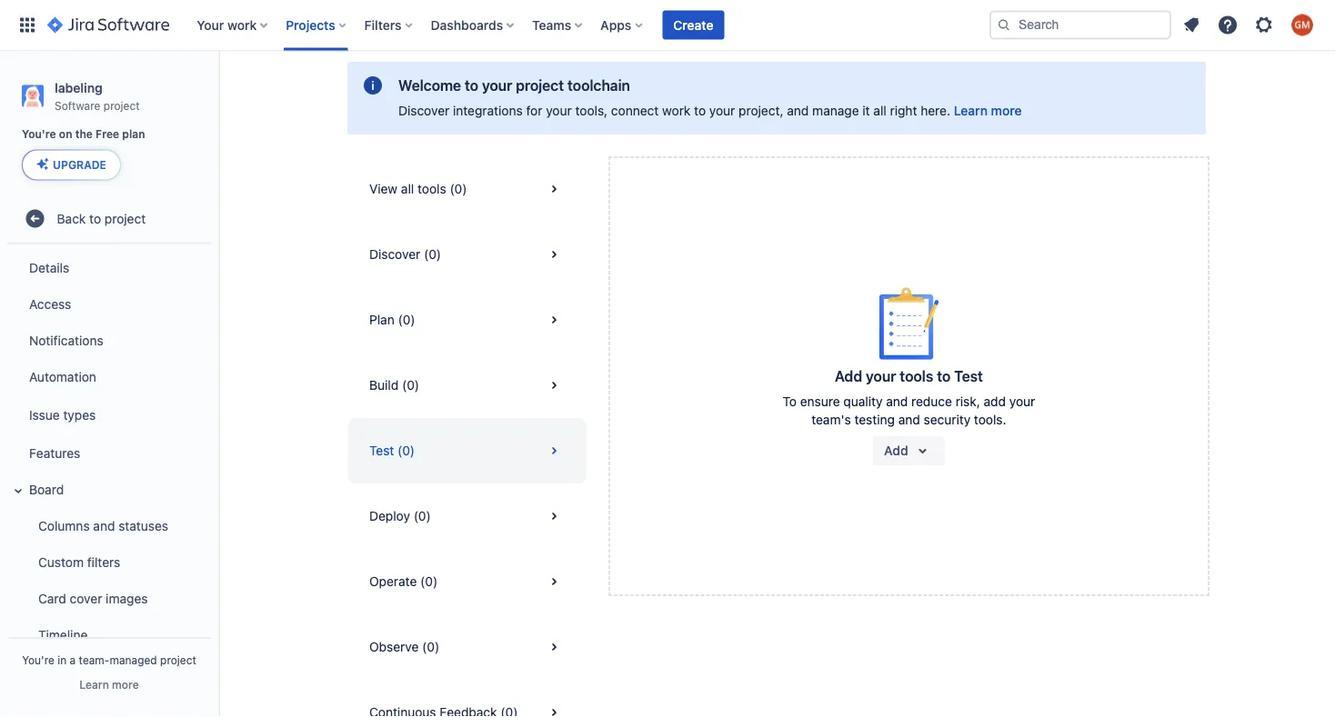 Task type: vqa. For each thing, say whether or not it's contained in the screenshot.
Apps
yes



Task type: locate. For each thing, give the bounding box(es) containing it.
tools
[[418, 181, 446, 197], [900, 368, 934, 385]]

1 horizontal spatial work
[[662, 103, 691, 118]]

more inside learn more button
[[112, 679, 139, 691]]

1 vertical spatial discover
[[369, 247, 421, 262]]

dashboards
[[431, 17, 503, 32]]

and right project,
[[787, 103, 809, 118]]

1 vertical spatial more
[[112, 679, 139, 691]]

add up quality
[[835, 368, 863, 385]]

images
[[106, 591, 148, 606]]

and up filters on the bottom of the page
[[93, 518, 115, 533]]

your work button
[[191, 10, 275, 40]]

(0) for discover (0)
[[424, 247, 441, 262]]

(0) up the deploy (0)
[[398, 443, 415, 459]]

learn inside button
[[79, 679, 109, 691]]

1 horizontal spatial test
[[954, 368, 983, 385]]

more down managed
[[112, 679, 139, 691]]

1 horizontal spatial more
[[991, 103, 1022, 118]]

learn more button right here.
[[954, 102, 1022, 120]]

0 vertical spatial tools
[[418, 181, 446, 197]]

0 horizontal spatial more
[[112, 679, 139, 691]]

0 vertical spatial learn
[[954, 103, 988, 118]]

right
[[890, 103, 917, 118]]

(0) right observe
[[422, 640, 440, 655]]

Search field
[[990, 10, 1172, 40]]

your
[[482, 77, 512, 94], [546, 103, 572, 118], [709, 103, 735, 118], [866, 368, 896, 385], [1010, 394, 1036, 409]]

add for add
[[884, 443, 909, 459]]

add
[[984, 394, 1006, 409]]

1 vertical spatial you're
[[22, 654, 54, 667]]

risk,
[[956, 394, 981, 409]]

1 you're from the top
[[22, 128, 56, 141]]

team's
[[812, 413, 851, 428]]

discover inside button
[[369, 247, 421, 262]]

view all tools (0)
[[369, 181, 467, 197]]

filters
[[87, 555, 120, 570]]

tools for to
[[900, 368, 934, 385]]

learn more button down "you're in a team-managed project"
[[79, 678, 139, 692]]

and
[[787, 103, 809, 118], [886, 394, 908, 409], [899, 413, 920, 428], [93, 518, 115, 533]]

0 vertical spatial all
[[874, 103, 887, 118]]

0 vertical spatial more
[[991, 103, 1022, 118]]

notifications image
[[1181, 14, 1203, 36]]

expand image
[[7, 480, 29, 502]]

add
[[835, 368, 863, 385], [884, 443, 909, 459]]

all inside welcome to your project toolchain discover integrations for your tools, connect work to your project, and manage it all right here. learn more
[[874, 103, 887, 118]]

work right connect
[[662, 103, 691, 118]]

to inside add your tools to test to ensure quality and reduce risk, add your team's testing and security tools.
[[937, 368, 951, 385]]

add button
[[874, 437, 945, 466]]

here.
[[921, 103, 951, 118]]

to
[[465, 77, 479, 94], [694, 103, 706, 118], [89, 211, 101, 226], [937, 368, 951, 385]]

card
[[38, 591, 66, 606]]

upgrade button
[[23, 150, 120, 180]]

create
[[673, 17, 714, 32]]

notifications
[[29, 333, 103, 348]]

project inside labeling software project
[[104, 99, 140, 112]]

search image
[[997, 18, 1012, 32]]

1 vertical spatial test
[[369, 443, 394, 459]]

1 horizontal spatial learn
[[954, 103, 988, 118]]

(0) down view all tools (0)
[[424, 247, 441, 262]]

on
[[59, 128, 72, 141]]

your profile and settings image
[[1292, 14, 1314, 36]]

discover
[[398, 103, 450, 118], [369, 247, 421, 262]]

1 horizontal spatial learn more button
[[954, 102, 1022, 120]]

free
[[96, 128, 119, 141]]

0 vertical spatial learn more button
[[954, 102, 1022, 120]]

to up reduce
[[937, 368, 951, 385]]

teams button
[[527, 10, 590, 40]]

toolchain
[[568, 77, 630, 94]]

and up testing
[[886, 394, 908, 409]]

learn right here.
[[954, 103, 988, 118]]

you're left in
[[22, 654, 54, 667]]

1 vertical spatial tools
[[900, 368, 934, 385]]

2 you're from the top
[[22, 654, 54, 667]]

add for add your tools to test to ensure quality and reduce risk, add your team's testing and security tools.
[[835, 368, 863, 385]]

you're left the on
[[22, 128, 56, 141]]

more right here.
[[991, 103, 1022, 118]]

0 horizontal spatial learn
[[79, 679, 109, 691]]

labeling software project
[[55, 80, 140, 112]]

project up "plan"
[[104, 99, 140, 112]]

0 horizontal spatial tools
[[418, 181, 446, 197]]

quality
[[844, 394, 883, 409]]

learn down team-
[[79, 679, 109, 691]]

all right "view"
[[401, 181, 414, 197]]

1 vertical spatial work
[[662, 103, 691, 118]]

observe (0) button
[[348, 615, 587, 680]]

1 vertical spatial learn more button
[[79, 678, 139, 692]]

add inside add your tools to test to ensure quality and reduce risk, add your team's testing and security tools.
[[835, 368, 863, 385]]

test (0)
[[369, 443, 415, 459]]

work
[[227, 17, 257, 32], [662, 103, 691, 118]]

1 vertical spatial add
[[884, 443, 909, 459]]

in
[[58, 654, 67, 667]]

tools inside button
[[418, 181, 446, 197]]

plan
[[122, 128, 145, 141]]

(0) right plan
[[398, 312, 415, 328]]

operate
[[369, 574, 417, 590]]

details link
[[7, 250, 211, 286]]

give
[[1024, 25, 1050, 40]]

1 horizontal spatial tools
[[900, 368, 934, 385]]

give feedback button
[[987, 18, 1120, 47]]

(0) for test (0)
[[398, 443, 415, 459]]

test up risk,
[[954, 368, 983, 385]]

0 vertical spatial you're
[[22, 128, 56, 141]]

tools right "view"
[[418, 181, 446, 197]]

to left project,
[[694, 103, 706, 118]]

(0) right the operate
[[420, 574, 438, 590]]

features link
[[7, 435, 211, 472]]

access
[[29, 297, 71, 312]]

0 vertical spatial work
[[227, 17, 257, 32]]

view
[[369, 181, 398, 197]]

work inside welcome to your project toolchain discover integrations for your tools, connect work to your project, and manage it all right here. learn more
[[662, 103, 691, 118]]

to up integrations
[[465, 77, 479, 94]]

1 horizontal spatial all
[[874, 103, 887, 118]]

custom filters
[[38, 555, 120, 570]]

project up for
[[516, 77, 564, 94]]

0 horizontal spatial test
[[369, 443, 394, 459]]

1 horizontal spatial add
[[884, 443, 909, 459]]

group
[[4, 244, 211, 718]]

all right "it"
[[874, 103, 887, 118]]

custom filters link
[[18, 544, 211, 581]]

1 vertical spatial all
[[401, 181, 414, 197]]

primary element
[[11, 0, 990, 50]]

discover down welcome
[[398, 103, 450, 118]]

jira software image
[[47, 14, 169, 36], [47, 14, 169, 36]]

columns and statuses link
[[18, 508, 211, 544]]

test down build
[[369, 443, 394, 459]]

your right for
[[546, 103, 572, 118]]

1 vertical spatial learn
[[79, 679, 109, 691]]

you're
[[22, 128, 56, 141], [22, 654, 54, 667]]

upgrade
[[53, 159, 106, 171]]

learn more button
[[954, 102, 1022, 120], [79, 678, 139, 692]]

0 horizontal spatial all
[[401, 181, 414, 197]]

0 vertical spatial discover
[[398, 103, 450, 118]]

(0) for build (0)
[[402, 378, 419, 393]]

banner
[[0, 0, 1335, 51]]

tools up reduce
[[900, 368, 934, 385]]

0 horizontal spatial add
[[835, 368, 863, 385]]

statuses
[[118, 518, 168, 533]]

0 vertical spatial test
[[954, 368, 983, 385]]

work right your
[[227, 17, 257, 32]]

custom
[[38, 555, 84, 570]]

discover (0)
[[369, 247, 441, 262]]

build
[[369, 378, 399, 393]]

issue
[[29, 407, 60, 423]]

0 horizontal spatial work
[[227, 17, 257, 32]]

(0) right deploy
[[414, 509, 431, 524]]

project inside welcome to your project toolchain discover integrations for your tools, connect work to your project, and manage it all right here. learn more
[[516, 77, 564, 94]]

tools inside add your tools to test to ensure quality and reduce risk, add your team's testing and security tools.
[[900, 368, 934, 385]]

(0) right build
[[402, 378, 419, 393]]

add down testing
[[884, 443, 909, 459]]

and down reduce
[[899, 413, 920, 428]]

(0) up the discover (0) button
[[450, 181, 467, 197]]

deploy
[[369, 509, 410, 524]]

dashboards button
[[425, 10, 521, 40]]

observe
[[369, 640, 419, 655]]

more
[[991, 103, 1022, 118], [112, 679, 139, 691]]

deploy (0)
[[369, 509, 431, 524]]

project right managed
[[160, 654, 196, 667]]

discover up plan (0)
[[369, 247, 421, 262]]

for
[[526, 103, 543, 118]]

a
[[70, 654, 76, 667]]

work inside your work dropdown button
[[227, 17, 257, 32]]

0 vertical spatial add
[[835, 368, 863, 385]]

add inside dropdown button
[[884, 443, 909, 459]]

add your tools to test to ensure quality and reduce risk, add your team's testing and security tools.
[[783, 368, 1036, 428]]



Task type: describe. For each thing, give the bounding box(es) containing it.
labeling
[[55, 80, 103, 95]]

(0) for operate (0)
[[420, 574, 438, 590]]

discover (0) button
[[348, 222, 587, 287]]

(0) for observe (0)
[[422, 640, 440, 655]]

timeline
[[38, 628, 88, 643]]

test (0) button
[[348, 418, 587, 484]]

operate (0)
[[369, 574, 438, 590]]

plan
[[369, 312, 395, 328]]

give feedback
[[1024, 25, 1109, 40]]

projects
[[286, 17, 335, 32]]

managed
[[110, 654, 157, 667]]

issue types link
[[7, 395, 211, 435]]

manage
[[813, 103, 859, 118]]

feedback
[[1054, 25, 1109, 40]]

your work
[[197, 17, 257, 32]]

settings image
[[1254, 14, 1275, 36]]

welcome to your project toolchain discover integrations for your tools, connect work to your project, and manage it all right here. learn more
[[398, 77, 1022, 118]]

back to project link
[[7, 200, 211, 237]]

build (0) button
[[348, 353, 587, 418]]

you're for you're in a team-managed project
[[22, 654, 54, 667]]

tools.
[[974, 413, 1007, 428]]

features
[[29, 446, 80, 461]]

connect
[[611, 103, 659, 118]]

test inside button
[[369, 443, 394, 459]]

issue types
[[29, 407, 96, 423]]

columns
[[38, 518, 90, 533]]

software
[[55, 99, 100, 112]]

plan (0)
[[369, 312, 415, 328]]

observe (0)
[[369, 640, 440, 655]]

types
[[63, 407, 96, 423]]

all inside button
[[401, 181, 414, 197]]

to right back
[[89, 211, 101, 226]]

sidebar navigation image
[[198, 73, 238, 109]]

your up integrations
[[482, 77, 512, 94]]

test inside add your tools to test to ensure quality and reduce risk, add your team's testing and security tools.
[[954, 368, 983, 385]]

project,
[[739, 103, 784, 118]]

back to project
[[57, 211, 146, 226]]

cover
[[70, 591, 102, 606]]

learn inside welcome to your project toolchain discover integrations for your tools, connect work to your project, and manage it all right here. learn more
[[954, 103, 988, 118]]

columns and statuses
[[38, 518, 168, 533]]

discover inside welcome to your project toolchain discover integrations for your tools, connect work to your project, and manage it all right here. learn more
[[398, 103, 450, 118]]

deploy (0) button
[[348, 484, 587, 549]]

tools,
[[575, 103, 608, 118]]

automation
[[29, 369, 96, 384]]

ensure
[[800, 394, 840, 409]]

integrations
[[453, 103, 523, 118]]

teams
[[532, 17, 571, 32]]

board button
[[7, 472, 211, 508]]

filters
[[364, 17, 402, 32]]

more inside welcome to your project toolchain discover integrations for your tools, connect work to your project, and manage it all right here. learn more
[[991, 103, 1022, 118]]

back
[[57, 211, 86, 226]]

access link
[[7, 286, 211, 322]]

card cover images link
[[18, 581, 211, 617]]

and inside welcome to your project toolchain discover integrations for your tools, connect work to your project, and manage it all right here. learn more
[[787, 103, 809, 118]]

your up quality
[[866, 368, 896, 385]]

project up details link
[[105, 211, 146, 226]]

group containing details
[[4, 244, 211, 718]]

0 horizontal spatial learn more button
[[79, 678, 139, 692]]

apps button
[[595, 10, 650, 40]]

automation link
[[7, 359, 211, 395]]

(0) for deploy (0)
[[414, 509, 431, 524]]

you're for you're on the free plan
[[22, 128, 56, 141]]

help image
[[1217, 14, 1239, 36]]

reduce
[[912, 394, 952, 409]]

notifications link
[[7, 322, 211, 359]]

tools for (0)
[[418, 181, 446, 197]]

card cover images
[[38, 591, 148, 606]]

operate (0) button
[[348, 549, 587, 615]]

timeline link
[[18, 617, 211, 653]]

banner containing your work
[[0, 0, 1335, 51]]

testing
[[855, 413, 895, 428]]

learn more
[[79, 679, 139, 691]]

board
[[29, 482, 64, 497]]

your right add
[[1010, 394, 1036, 409]]

projects button
[[280, 10, 354, 40]]

welcome
[[398, 77, 461, 94]]

view all tools (0) button
[[348, 156, 587, 222]]

team-
[[79, 654, 110, 667]]

build (0)
[[369, 378, 419, 393]]

create button
[[663, 10, 725, 40]]

your
[[197, 17, 224, 32]]

the
[[75, 128, 93, 141]]

security
[[924, 413, 971, 428]]

you're in a team-managed project
[[22, 654, 196, 667]]

you're on the free plan
[[22, 128, 145, 141]]

appswitcher icon image
[[16, 14, 38, 36]]

details
[[29, 260, 69, 275]]

to
[[783, 394, 797, 409]]

apps
[[601, 17, 632, 32]]

it
[[863, 103, 870, 118]]

your left project,
[[709, 103, 735, 118]]

toolchain
[[348, 20, 438, 45]]

(0) for plan (0)
[[398, 312, 415, 328]]



